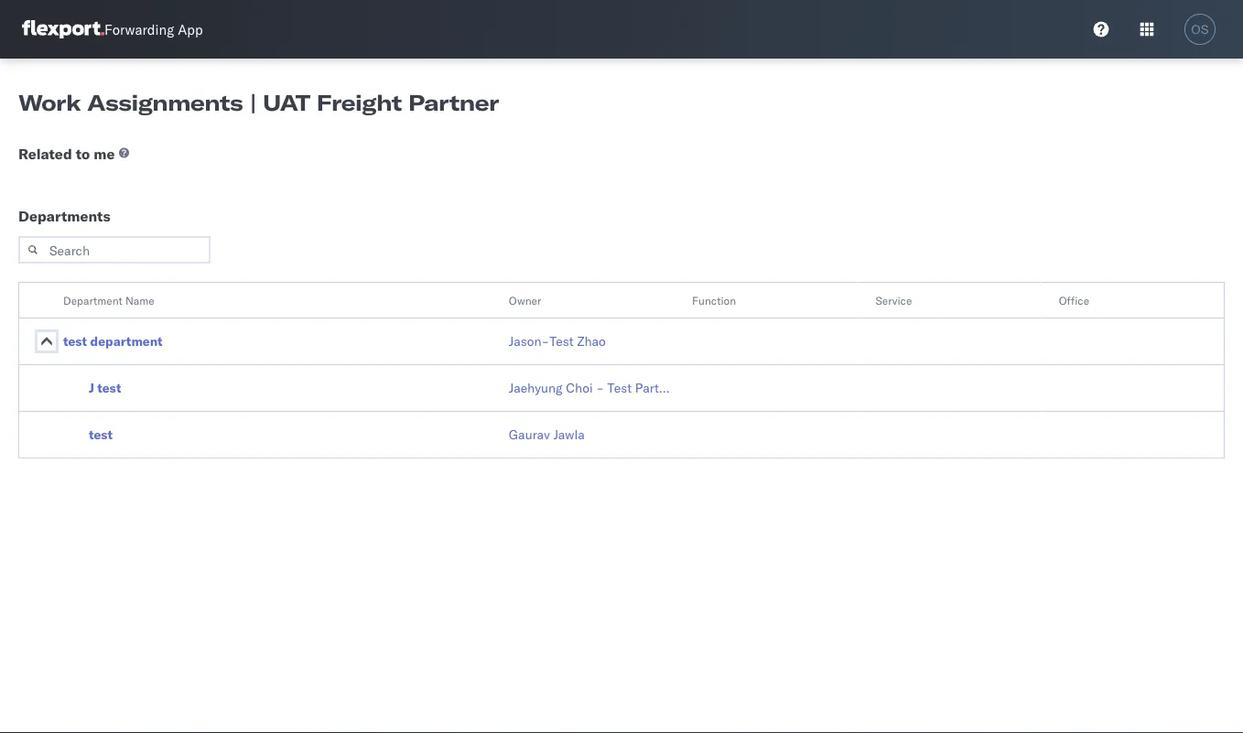Task type: describe. For each thing, give the bounding box(es) containing it.
freight
[[317, 89, 402, 116]]

test for test department
[[63, 333, 87, 349]]

jason-test zhao link
[[509, 332, 606, 351]]

jason-
[[509, 333, 550, 349]]

assignments
[[87, 89, 243, 116]]

related to me
[[18, 145, 115, 163]]

department
[[90, 333, 163, 349]]

jaehyung
[[509, 380, 563, 396]]

gaurav
[[509, 427, 550, 443]]

1 vertical spatial test
[[97, 380, 121, 396]]

0 horizontal spatial partner
[[408, 89, 499, 116]]

gaurav jawla link
[[509, 426, 585, 444]]

j
[[89, 380, 94, 396]]

test for test
[[89, 427, 113, 443]]

app
[[178, 21, 203, 38]]

function
[[692, 293, 736, 307]]

-
[[596, 380, 604, 396]]

forwarding app
[[104, 21, 203, 38]]

name
[[125, 293, 155, 307]]

test link
[[89, 426, 113, 444]]



Task type: vqa. For each thing, say whether or not it's contained in the screenshot.
TEST PDF DOC.pdf corresponding to 78901
no



Task type: locate. For each thing, give the bounding box(es) containing it.
work
[[18, 89, 81, 116]]

0 vertical spatial test
[[550, 333, 574, 349]]

test department
[[63, 333, 163, 349]]

1 horizontal spatial partner
[[635, 380, 678, 396]]

1 vertical spatial test
[[608, 380, 632, 396]]

0 vertical spatial test
[[63, 333, 87, 349]]

jaehyung choi - test partner ops manager
[[509, 380, 759, 396]]

jawla
[[553, 427, 585, 443]]

forwarding
[[104, 21, 174, 38]]

to
[[76, 145, 90, 163]]

test inside "link"
[[63, 333, 87, 349]]

|
[[249, 89, 257, 116]]

department
[[63, 293, 123, 307]]

1 horizontal spatial test
[[608, 380, 632, 396]]

test left zhao
[[550, 333, 574, 349]]

departments
[[18, 207, 110, 225]]

office
[[1059, 293, 1090, 307]]

ops
[[681, 380, 705, 396]]

owner
[[509, 293, 541, 307]]

test
[[63, 333, 87, 349], [97, 380, 121, 396], [89, 427, 113, 443]]

work assignments | uat freight partner
[[18, 89, 499, 116]]

2 vertical spatial test
[[89, 427, 113, 443]]

test down j test link in the left of the page
[[89, 427, 113, 443]]

service
[[876, 293, 912, 307]]

os button
[[1179, 8, 1221, 50]]

jason-test zhao
[[509, 333, 606, 349]]

zhao
[[577, 333, 606, 349]]

0 horizontal spatial test
[[550, 333, 574, 349]]

test
[[550, 333, 574, 349], [608, 380, 632, 396]]

manager
[[708, 380, 759, 396]]

Search text field
[[18, 236, 211, 264]]

jaehyung choi - test partner ops manager link
[[509, 379, 759, 397]]

flexport. image
[[22, 20, 104, 38]]

test right j
[[97, 380, 121, 396]]

related
[[18, 145, 72, 163]]

partner
[[408, 89, 499, 116], [635, 380, 678, 396]]

j test link
[[89, 379, 121, 397]]

choi
[[566, 380, 593, 396]]

test department link
[[63, 332, 163, 351]]

test down department
[[63, 333, 87, 349]]

gaurav jawla
[[509, 427, 585, 443]]

0 vertical spatial partner
[[408, 89, 499, 116]]

forwarding app link
[[22, 20, 203, 38]]

test right -
[[608, 380, 632, 396]]

os
[[1192, 22, 1209, 36]]

department name
[[63, 293, 155, 307]]

j test
[[89, 380, 121, 396]]

uat
[[263, 89, 310, 116]]

me
[[94, 145, 115, 163]]

1 vertical spatial partner
[[635, 380, 678, 396]]



